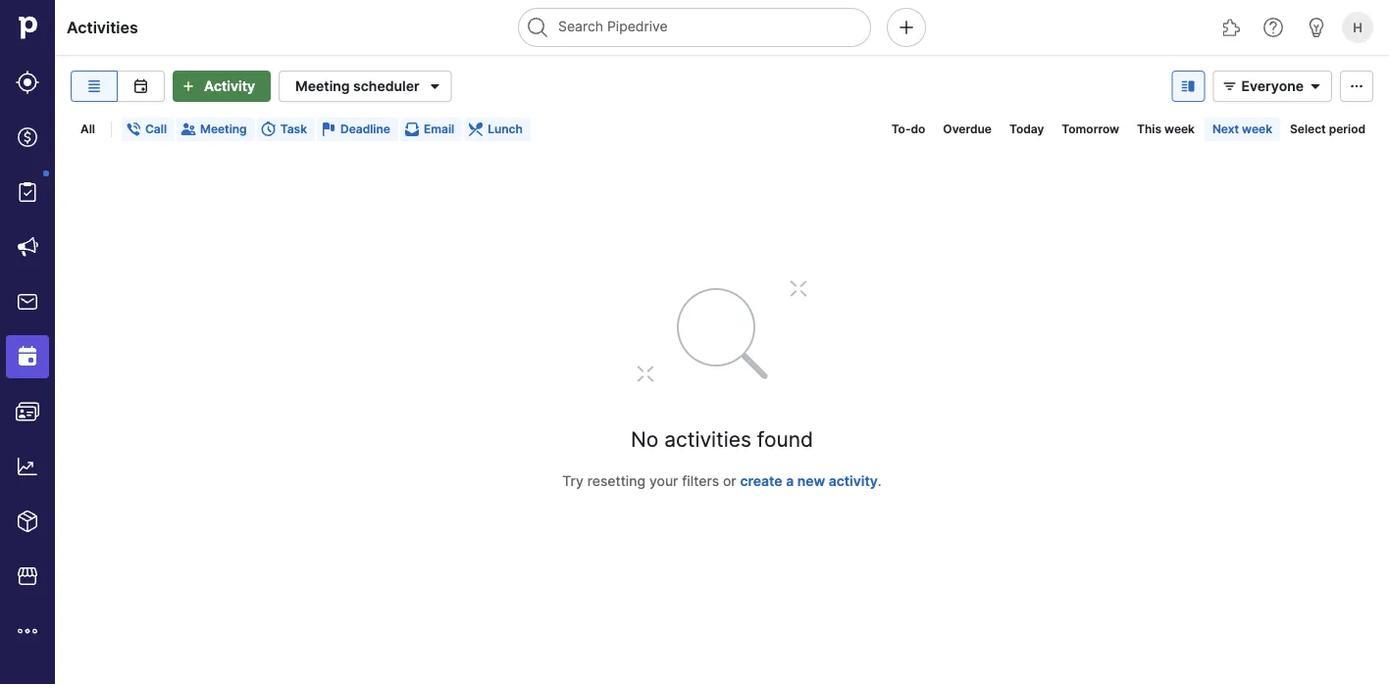 Task type: vqa. For each thing, say whether or not it's contained in the screenshot.
the topmost updates
no



Task type: locate. For each thing, give the bounding box(es) containing it.
more actions image
[[1345, 78, 1368, 94]]

color primary image right the "call"
[[181, 122, 196, 137]]

color primary image left lunch
[[468, 122, 484, 137]]

create a new activity link
[[740, 473, 878, 489]]

no activities found
[[631, 427, 813, 452]]

color primary image left more actions "icon"
[[1304, 78, 1327, 94]]

calendar image
[[129, 78, 153, 94]]

activity button
[[173, 71, 271, 102]]

color primary image inside lunch button
[[468, 122, 484, 137]]

overdue button
[[935, 118, 999, 141]]

color undefined image
[[16, 180, 39, 204]]

leads image
[[16, 71, 39, 94]]

to-do
[[891, 122, 925, 136]]

color primary image for everyone
[[1218, 78, 1241, 94]]

2 week from the left
[[1242, 122, 1272, 136]]

0 horizontal spatial color primary image
[[126, 122, 141, 137]]

meeting down the activity button
[[200, 122, 247, 136]]

this week
[[1137, 122, 1195, 136]]

week for next week
[[1242, 122, 1272, 136]]

your
[[649, 473, 678, 489]]

.
[[878, 473, 882, 489]]

meeting up task
[[295, 78, 350, 95]]

select period button
[[1282, 118, 1373, 141]]

color primary image left the "call"
[[126, 122, 141, 137]]

0 horizontal spatial week
[[1164, 122, 1195, 136]]

meeting for meeting scheduler
[[295, 78, 350, 95]]

tomorrow button
[[1054, 118, 1127, 141]]

meeting scheduler button
[[279, 71, 452, 102]]

empty state image
[[604, 275, 840, 392]]

color primary image up email
[[423, 75, 447, 98]]

0 vertical spatial meeting
[[295, 78, 350, 95]]

color primary image
[[423, 75, 447, 98], [1218, 78, 1241, 94], [181, 122, 196, 137], [261, 122, 276, 137], [321, 122, 336, 137], [404, 122, 420, 137], [468, 122, 484, 137]]

meeting button
[[177, 118, 255, 141]]

menu
[[0, 0, 55, 685]]

call button
[[122, 118, 175, 141]]

color primary image right open details in full view icon
[[1218, 78, 1241, 94]]

color primary image inside everyone button
[[1304, 78, 1327, 94]]

week right this
[[1164, 122, 1195, 136]]

color primary image inside everyone button
[[1218, 78, 1241, 94]]

meeting inside meeting button
[[200, 122, 247, 136]]

meeting
[[295, 78, 350, 95], [200, 122, 247, 136]]

no
[[631, 427, 659, 452]]

campaigns image
[[16, 235, 39, 259]]

week
[[1164, 122, 1195, 136], [1242, 122, 1272, 136]]

color primary image inside meeting button
[[181, 122, 196, 137]]

menu item
[[0, 330, 55, 385]]

deals image
[[16, 126, 39, 149]]

color primary image inside email button
[[404, 122, 420, 137]]

color primary image inside "task" "button"
[[261, 122, 276, 137]]

everyone button
[[1213, 71, 1332, 102]]

everyone
[[1241, 78, 1304, 95]]

1 horizontal spatial color primary image
[[1304, 78, 1327, 94]]

0 horizontal spatial meeting
[[200, 122, 247, 136]]

found
[[757, 427, 813, 452]]

color primary image left email
[[404, 122, 420, 137]]

1 week from the left
[[1164, 122, 1195, 136]]

do
[[911, 122, 925, 136]]

week right "next" at the right top of page
[[1242, 122, 1272, 136]]

1 horizontal spatial meeting
[[295, 78, 350, 95]]

color primary image left task
[[261, 122, 276, 137]]

open details in full view image
[[1177, 78, 1200, 94]]

1 vertical spatial meeting
[[200, 122, 247, 136]]

task button
[[257, 118, 315, 141]]

list image
[[82, 78, 106, 94]]

color primary image
[[1304, 78, 1327, 94], [126, 122, 141, 137]]

products image
[[16, 510, 39, 534]]

contacts image
[[16, 400, 39, 424]]

color primary inverted image
[[177, 78, 200, 94]]

activity
[[204, 78, 255, 95]]

0 vertical spatial color primary image
[[1304, 78, 1327, 94]]

quick add image
[[895, 16, 918, 39]]

call
[[145, 122, 167, 136]]

next
[[1212, 122, 1239, 136]]

meeting inside meeting scheduler button
[[295, 78, 350, 95]]

1 horizontal spatial week
[[1242, 122, 1272, 136]]

1 vertical spatial color primary image
[[126, 122, 141, 137]]

color primary image inside deadline button
[[321, 122, 336, 137]]

select period
[[1290, 122, 1365, 136]]

color primary image right task
[[321, 122, 336, 137]]

this week button
[[1129, 118, 1203, 141]]



Task type: describe. For each thing, give the bounding box(es) containing it.
lunch
[[488, 122, 523, 136]]

select
[[1290, 122, 1326, 136]]

quick help image
[[1261, 16, 1285, 39]]

all
[[80, 122, 95, 136]]

try
[[562, 473, 584, 489]]

task
[[280, 122, 307, 136]]

overdue
[[943, 122, 992, 136]]

scheduler
[[353, 78, 419, 95]]

filters
[[682, 473, 719, 489]]

resetting
[[587, 473, 646, 489]]

deadline
[[340, 122, 390, 136]]

lunch button
[[464, 118, 531, 141]]

email
[[424, 122, 454, 136]]

color primary image for task
[[261, 122, 276, 137]]

color primary image for email
[[404, 122, 420, 137]]

to-do button
[[883, 118, 933, 141]]

today
[[1009, 122, 1044, 136]]

color primary image inside meeting scheduler button
[[423, 75, 447, 98]]

activities
[[664, 427, 751, 452]]

period
[[1329, 122, 1365, 136]]

color primary image for deadline
[[321, 122, 336, 137]]

this
[[1137, 122, 1161, 136]]

week for this week
[[1164, 122, 1195, 136]]

activities
[[67, 18, 138, 37]]

deadline button
[[317, 118, 398, 141]]

create
[[740, 473, 782, 489]]

marketplace image
[[16, 565, 39, 589]]

color primary image for meeting
[[181, 122, 196, 137]]

tomorrow
[[1062, 122, 1119, 136]]

new
[[797, 473, 825, 489]]

color primary image inside call button
[[126, 122, 141, 137]]

a
[[786, 473, 794, 489]]

meeting for meeting
[[200, 122, 247, 136]]

to-
[[891, 122, 911, 136]]

color primary image for lunch
[[468, 122, 484, 137]]

today button
[[1001, 118, 1052, 141]]

Search Pipedrive field
[[518, 8, 871, 47]]

h button
[[1338, 8, 1377, 47]]

sales assistant image
[[1305, 16, 1328, 39]]

try resetting your filters or create a new activity .
[[562, 473, 882, 489]]

meeting scheduler
[[295, 78, 419, 95]]

h
[[1353, 20, 1362, 35]]

home image
[[13, 13, 42, 42]]

next week
[[1212, 122, 1272, 136]]

more image
[[16, 620, 39, 643]]

activity
[[829, 473, 878, 489]]

activities image
[[16, 345, 39, 369]]

or
[[723, 473, 736, 489]]

insights image
[[16, 455, 39, 479]]

next week button
[[1205, 118, 1280, 141]]

email button
[[400, 118, 462, 141]]

sales inbox image
[[16, 290, 39, 314]]

all button
[[73, 118, 103, 141]]



